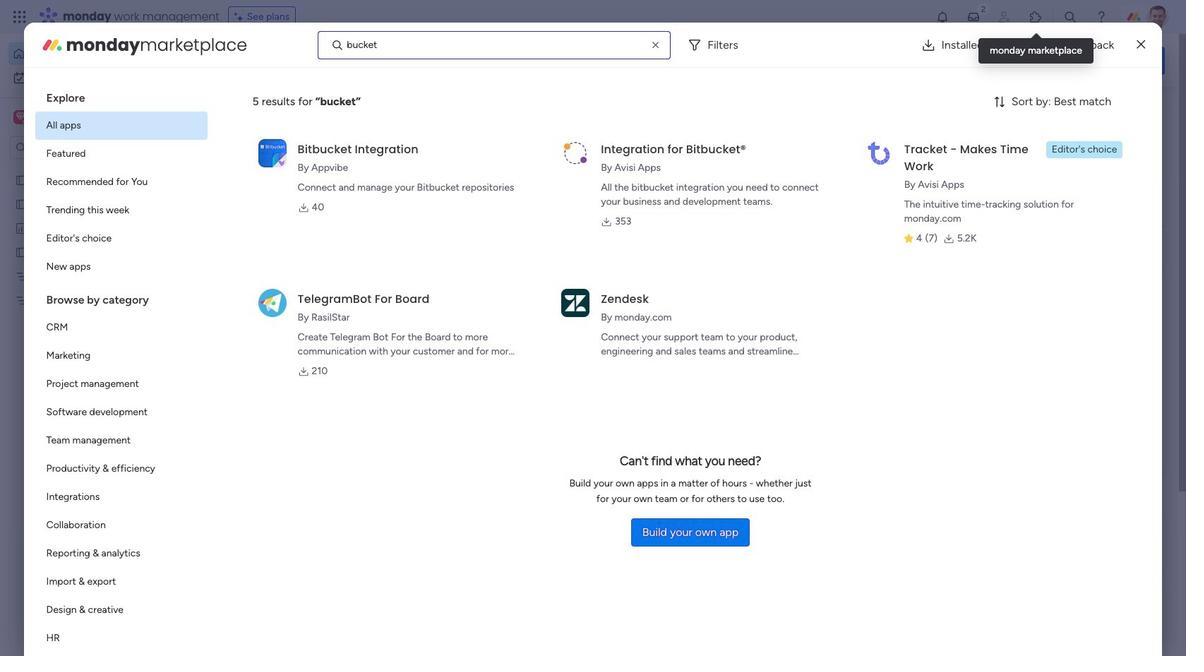 Task type: locate. For each thing, give the bounding box(es) containing it.
app logo image
[[258, 139, 286, 167], [562, 139, 590, 167], [865, 139, 893, 167], [258, 289, 286, 317], [562, 289, 590, 317]]

option
[[8, 42, 172, 65], [8, 66, 172, 89], [35, 112, 207, 140], [35, 140, 207, 168], [0, 167, 180, 170], [35, 168, 207, 196], [35, 196, 207, 225], [35, 225, 207, 253], [35, 253, 207, 281], [35, 314, 207, 342], [35, 342, 207, 370], [35, 370, 207, 398], [35, 398, 207, 427], [35, 427, 207, 455], [35, 455, 207, 483], [35, 483, 207, 511], [35, 511, 207, 540], [35, 540, 207, 568], [35, 568, 207, 596], [35, 596, 207, 624], [35, 624, 207, 653]]

0 horizontal spatial monday marketplace image
[[41, 34, 63, 56]]

check circle image
[[975, 151, 984, 161]]

select product image
[[13, 10, 27, 24]]

1 heading from the top
[[35, 79, 207, 112]]

0 vertical spatial public board image
[[15, 173, 28, 186]]

dapulse x slim image
[[1137, 36, 1146, 53]]

Search in workspace field
[[30, 140, 118, 156]]

2 heading from the top
[[35, 281, 207, 314]]

public board image
[[15, 173, 28, 186], [15, 197, 28, 210]]

list box
[[35, 79, 207, 656], [0, 165, 180, 503]]

monday marketplace image
[[1029, 10, 1043, 24], [41, 34, 63, 56]]

workspace selection element
[[13, 109, 118, 127]]

heading
[[35, 79, 207, 112], [35, 281, 207, 314]]

0 vertical spatial circle o image
[[975, 187, 984, 197]]

0 vertical spatial heading
[[35, 79, 207, 112]]

2 circle o image from the top
[[975, 205, 984, 215]]

1 vertical spatial public board image
[[15, 197, 28, 210]]

1 vertical spatial heading
[[35, 281, 207, 314]]

1 vertical spatial circle o image
[[975, 205, 984, 215]]

help center element
[[954, 583, 1166, 639]]

update feed image
[[967, 10, 981, 24]]

0 vertical spatial monday marketplace image
[[1029, 10, 1043, 24]]

circle o image
[[975, 187, 984, 197], [975, 205, 984, 215]]

workspace image
[[13, 109, 28, 125]]

help image
[[1095, 10, 1109, 24]]

2 public board image from the top
[[15, 197, 28, 210]]



Task type: vqa. For each thing, say whether or not it's contained in the screenshot.
first https://beyond-imagination-company.monday.com/boards/6217457934/pulses/6217459073/p from the top of the page
no



Task type: describe. For each thing, give the bounding box(es) containing it.
1 circle o image from the top
[[975, 187, 984, 197]]

search everything image
[[1064, 10, 1078, 24]]

dapulse x slim image
[[1144, 102, 1161, 119]]

1 horizontal spatial monday marketplace image
[[1029, 10, 1043, 24]]

2 image
[[978, 1, 990, 17]]

quick search results list box
[[218, 132, 920, 492]]

notifications image
[[936, 10, 950, 24]]

1 public board image from the top
[[15, 173, 28, 186]]

see plans image
[[234, 9, 247, 25]]

workspace image
[[16, 109, 25, 125]]

terry turtle image
[[1147, 6, 1170, 28]]

v2 bolt switch image
[[1075, 53, 1083, 68]]

1 vertical spatial monday marketplace image
[[41, 34, 63, 56]]

v2 user feedback image
[[965, 52, 976, 68]]

check circle image
[[975, 133, 984, 143]]

public dashboard image
[[15, 221, 28, 235]]

getting started element
[[954, 515, 1166, 571]]

public board image
[[15, 245, 28, 259]]



